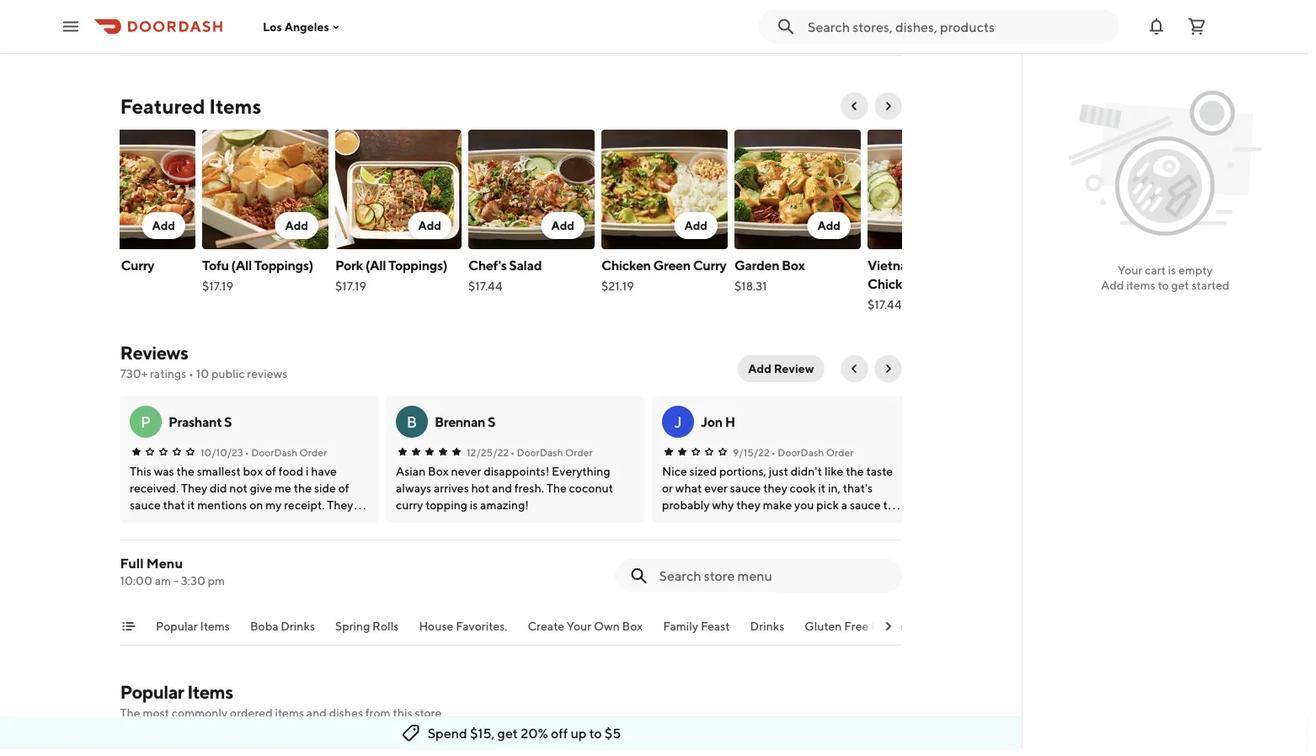 Task type: locate. For each thing, give the bounding box(es) containing it.
open menu image
[[61, 16, 81, 37]]

0 vertical spatial $17.44
[[469, 279, 503, 293]]

tofu (all toppings) $17.19
[[203, 257, 314, 293]]

drinks
[[280, 620, 315, 633], [750, 620, 784, 633]]

2 horizontal spatial • doordash order
[[772, 446, 854, 458]]

1 vertical spatial box
[[622, 620, 643, 633]]

chicken inside chicken green curry $21.19
[[602, 257, 651, 273]]

1 order from the left
[[300, 446, 327, 458]]

add for chicken curry
[[152, 219, 176, 232]]

0 vertical spatial items
[[1126, 278, 1156, 292]]

pork (all toppings) image
[[336, 130, 462, 249]]

tofu (all toppings) image
[[203, 130, 329, 249]]

$17.19 down tofu
[[203, 279, 234, 293]]

s for b
[[488, 414, 496, 430]]

1 drinks from the left
[[280, 620, 315, 633]]

0 horizontal spatial $17.19
[[203, 279, 234, 293]]

chicken for chicken curry
[[69, 257, 119, 273]]

2 vertical spatial items
[[187, 681, 233, 703]]

1 • doordash order from the left
[[245, 446, 327, 458]]

• doordash order right 9/15/22 at the bottom right of the page
[[772, 446, 854, 458]]

0 vertical spatial popular
[[155, 620, 197, 633]]

• right the 12/25/22
[[511, 446, 515, 458]]

popular inside 'popular items the most commonly ordered items and dishes from this store'
[[120, 681, 184, 703]]

$17.44
[[469, 279, 503, 293], [868, 298, 902, 312]]

add button for garden box
[[808, 212, 851, 239]]

toppings) inside tofu (all toppings) $17.19
[[255, 257, 314, 273]]

garden box $18.31
[[735, 257, 805, 293]]

items up commonly
[[187, 681, 233, 703]]

chicken inside the vietnamese hot chicken $17.44
[[868, 276, 917, 292]]

popular down -
[[155, 620, 197, 633]]

• for b
[[511, 446, 515, 458]]

curry right green
[[693, 257, 727, 273]]

order for b
[[566, 446, 593, 458]]

0 horizontal spatial to
[[589, 726, 602, 742]]

get right $15,
[[497, 726, 518, 742]]

gluten free desserts button
[[804, 618, 917, 645]]

(all inside pork (all toppings) $17.19
[[366, 257, 386, 273]]

2 horizontal spatial chicken
[[868, 276, 917, 292]]

s up 10/10/23
[[224, 414, 232, 430]]

0 horizontal spatial items
[[275, 706, 304, 720]]

your inside your cart is empty add items to get started
[[1118, 263, 1143, 277]]

1 horizontal spatial items
[[1126, 278, 1156, 292]]

•
[[189, 367, 194, 381], [245, 446, 250, 458], [511, 446, 515, 458], [772, 446, 776, 458]]

1 horizontal spatial toppings)
[[389, 257, 448, 273]]

doordash right 10/10/23
[[252, 446, 298, 458]]

drinks down item search search field
[[750, 620, 784, 633]]

drinks right the boba
[[280, 620, 315, 633]]

reviews
[[247, 367, 287, 381]]

2 (all from the left
[[366, 257, 386, 273]]

1 horizontal spatial box
[[782, 257, 805, 273]]

boba drinks
[[250, 620, 315, 633]]

0 vertical spatial items
[[209, 94, 261, 118]]

to down cart
[[1158, 278, 1169, 292]]

box
[[782, 257, 805, 273], [622, 620, 643, 633]]

2 s from the left
[[488, 414, 496, 430]]

popular for popular items the most commonly ordered items and dishes from this store
[[120, 681, 184, 703]]

jon h
[[701, 414, 736, 430]]

your left cart
[[1118, 263, 1143, 277]]

0 horizontal spatial s
[[224, 414, 232, 430]]

full menu 10:00 am - 3:30 pm
[[120, 556, 225, 588]]

add button
[[142, 212, 186, 239], [275, 212, 319, 239], [408, 212, 452, 239], [542, 212, 585, 239], [675, 212, 718, 239], [808, 212, 851, 239]]

4 add button from the left
[[542, 212, 585, 239]]

add button for pork (all toppings)
[[408, 212, 452, 239]]

1 vertical spatial items
[[200, 620, 229, 633]]

public
[[211, 367, 245, 381]]

(all inside tofu (all toppings) $17.19
[[232, 257, 252, 273]]

chicken
[[69, 257, 119, 273], [602, 257, 651, 273], [868, 276, 917, 292]]

commonly
[[172, 706, 228, 720]]

to inside your cart is empty add items to get started
[[1158, 278, 1169, 292]]

0 horizontal spatial doordash
[[252, 446, 298, 458]]

items left 'and'
[[275, 706, 304, 720]]

20%
[[521, 726, 548, 742]]

items down pm
[[200, 620, 229, 633]]

curry
[[121, 257, 155, 273], [693, 257, 727, 273]]

los angeles button
[[263, 20, 343, 33]]

toppings) left pork
[[255, 257, 314, 273]]

doordash
[[252, 446, 298, 458], [517, 446, 564, 458], [778, 446, 824, 458]]

items
[[1126, 278, 1156, 292], [275, 706, 304, 720]]

and
[[306, 706, 327, 720]]

to for up
[[589, 726, 602, 742]]

spring
[[335, 620, 370, 633]]

chicken green curry image
[[602, 130, 728, 249]]

1 horizontal spatial to
[[1158, 278, 1169, 292]]

$17.19
[[203, 279, 234, 293], [336, 279, 367, 293]]

curry down chicken curry 'image' in the top left of the page
[[121, 257, 155, 273]]

2 curry from the left
[[693, 257, 727, 273]]

2 toppings) from the left
[[389, 257, 448, 273]]

cart
[[1145, 263, 1166, 277]]

2 horizontal spatial doordash
[[778, 446, 824, 458]]

1 add button from the left
[[142, 212, 186, 239]]

box right "own"
[[622, 620, 643, 633]]

9/15/22
[[733, 446, 770, 458]]

• for p
[[245, 446, 250, 458]]

0 horizontal spatial (all
[[232, 257, 252, 273]]

• doordash order for b
[[511, 446, 593, 458]]

1 vertical spatial popular
[[120, 681, 184, 703]]

get down is
[[1171, 278, 1189, 292]]

1 vertical spatial items
[[275, 706, 304, 720]]

1 horizontal spatial $17.44
[[868, 298, 902, 312]]

3 order from the left
[[826, 446, 854, 458]]

1 horizontal spatial s
[[488, 414, 496, 430]]

items inside 'popular items the most commonly ordered items and dishes from this store'
[[275, 706, 304, 720]]

prashant
[[169, 414, 222, 430]]

items inside 'popular items the most commonly ordered items and dishes from this store'
[[187, 681, 233, 703]]

scroll menu navigation right image
[[882, 620, 895, 633]]

empty
[[1179, 263, 1213, 277]]

Item Search search field
[[659, 567, 888, 585]]

off
[[551, 726, 568, 742]]

0 vertical spatial your
[[1118, 263, 1143, 277]]

0 horizontal spatial curry
[[121, 257, 155, 273]]

toppings) for tofu (all toppings)
[[255, 257, 314, 273]]

doordash right the 12/25/22
[[517, 446, 564, 458]]

0 horizontal spatial box
[[622, 620, 643, 633]]

1 vertical spatial get
[[497, 726, 518, 742]]

items right featured
[[209, 94, 261, 118]]

boba
[[250, 620, 278, 633]]

full
[[120, 556, 144, 572]]

0 horizontal spatial chicken
[[69, 257, 119, 273]]

2 doordash from the left
[[517, 446, 564, 458]]

$17.19 down pork
[[336, 279, 367, 293]]

0 horizontal spatial toppings)
[[255, 257, 314, 273]]

1 horizontal spatial order
[[566, 446, 593, 458]]

items down cart
[[1126, 278, 1156, 292]]

items inside button
[[200, 620, 229, 633]]

• right 9/15/22 at the bottom right of the page
[[772, 446, 776, 458]]

items inside your cart is empty add items to get started
[[1126, 278, 1156, 292]]

• doordash order right the 12/25/22
[[511, 446, 593, 458]]

notification bell image
[[1146, 16, 1167, 37]]

1 vertical spatial to
[[589, 726, 602, 742]]

2 horizontal spatial order
[[826, 446, 854, 458]]

chef's
[[469, 257, 507, 273]]

add for tofu (all toppings)
[[285, 219, 309, 232]]

1 horizontal spatial $17.19
[[336, 279, 367, 293]]

• doordash order right 10/10/23
[[245, 446, 327, 458]]

prashant s
[[169, 414, 232, 430]]

house favorites.
[[419, 620, 507, 633]]

1 horizontal spatial • doordash order
[[511, 446, 593, 458]]

1 horizontal spatial get
[[1171, 278, 1189, 292]]

doordash right 9/15/22 at the bottom right of the page
[[778, 446, 824, 458]]

add for chicken green curry
[[685, 219, 708, 232]]

$18.31
[[735, 279, 767, 293]]

toppings) right pork
[[389, 257, 448, 273]]

$17.19 inside pork (all toppings) $17.19
[[336, 279, 367, 293]]

add button for chef's salad
[[542, 212, 585, 239]]

s
[[224, 414, 232, 430], [488, 414, 496, 430]]

1 horizontal spatial your
[[1118, 263, 1143, 277]]

chicken green curry $21.19
[[602, 257, 727, 293]]

0 horizontal spatial $17.44
[[469, 279, 503, 293]]

0 horizontal spatial your
[[566, 620, 591, 633]]

next image
[[882, 362, 895, 376]]

box right the garden
[[782, 257, 805, 273]]

1 toppings) from the left
[[255, 257, 314, 273]]

own
[[593, 620, 619, 633]]

1 $17.19 from the left
[[203, 279, 234, 293]]

2 $17.19 from the left
[[336, 279, 367, 293]]

• doordash order
[[245, 446, 327, 458], [511, 446, 593, 458], [772, 446, 854, 458]]

doordash for b
[[517, 446, 564, 458]]

add for chef's salad
[[552, 219, 575, 232]]

$17.44 down vietnamese
[[868, 298, 902, 312]]

order for j
[[826, 446, 854, 458]]

2 add button from the left
[[275, 212, 319, 239]]

items for featured items
[[209, 94, 261, 118]]

house
[[419, 620, 453, 633]]

store
[[415, 706, 442, 720]]

• doordash order for p
[[245, 446, 327, 458]]

your left "own"
[[566, 620, 591, 633]]

chef's salad $17.44
[[469, 257, 542, 293]]

your inside button
[[566, 620, 591, 633]]

5 add button from the left
[[675, 212, 718, 239]]

(all right tofu
[[232, 257, 252, 273]]

$17.44 down chef's
[[469, 279, 503, 293]]

to
[[1158, 278, 1169, 292], [589, 726, 602, 742]]

3 doordash from the left
[[778, 446, 824, 458]]

s up the 12/25/22
[[488, 414, 496, 430]]

1 vertical spatial $17.44
[[868, 298, 902, 312]]

garden
[[735, 257, 780, 273]]

toppings) inside pork (all toppings) $17.19
[[389, 257, 448, 273]]

0 horizontal spatial order
[[300, 446, 327, 458]]

1 horizontal spatial curry
[[693, 257, 727, 273]]

1 vertical spatial your
[[566, 620, 591, 633]]

1 horizontal spatial doordash
[[517, 446, 564, 458]]

1 s from the left
[[224, 414, 232, 430]]

0 vertical spatial box
[[782, 257, 805, 273]]

3 add button from the left
[[408, 212, 452, 239]]

items for popular items the most commonly ordered items and dishes from this store
[[187, 681, 233, 703]]

6 add button from the left
[[808, 212, 851, 239]]

items for popular items
[[200, 620, 229, 633]]

• left 10
[[189, 367, 194, 381]]

$17.19 inside tofu (all toppings) $17.19
[[203, 279, 234, 293]]

• right 10/10/23
[[245, 446, 250, 458]]

popular up most
[[120, 681, 184, 703]]

2 order from the left
[[566, 446, 593, 458]]

to for items
[[1158, 278, 1169, 292]]

add
[[152, 219, 176, 232], [285, 219, 309, 232], [419, 219, 442, 232], [552, 219, 575, 232], [685, 219, 708, 232], [818, 219, 841, 232], [1101, 278, 1124, 292], [748, 362, 771, 376]]

0 vertical spatial get
[[1171, 278, 1189, 292]]

chef's salad image
[[469, 130, 595, 249]]

0 horizontal spatial • doordash order
[[245, 446, 327, 458]]

your
[[1118, 263, 1143, 277], [566, 620, 591, 633]]

family
[[663, 620, 698, 633]]

up
[[571, 726, 587, 742]]

add button for tofu (all toppings)
[[275, 212, 319, 239]]

free
[[844, 620, 868, 633]]

1 horizontal spatial (all
[[366, 257, 386, 273]]

boba drinks button
[[250, 618, 315, 645]]

$17.44 inside chef's salad $17.44
[[469, 279, 503, 293]]

1 horizontal spatial drinks
[[750, 620, 784, 633]]

toppings)
[[255, 257, 314, 273], [389, 257, 448, 273]]

doordash for p
[[252, 446, 298, 458]]

popular inside button
[[155, 620, 197, 633]]

green
[[654, 257, 691, 273]]

3 • doordash order from the left
[[772, 446, 854, 458]]

items inside 'heading'
[[209, 94, 261, 118]]

1 (all from the left
[[232, 257, 252, 273]]

chicken curry image
[[69, 130, 196, 249]]

add review button
[[738, 355, 824, 382]]

1 doordash from the left
[[252, 446, 298, 458]]

0 horizontal spatial drinks
[[280, 620, 315, 633]]

12/25/22
[[467, 446, 509, 458]]

(all right pork
[[366, 257, 386, 273]]

to right up
[[589, 726, 602, 742]]

add inside your cart is empty add items to get started
[[1101, 278, 1124, 292]]

0 vertical spatial to
[[1158, 278, 1169, 292]]

get
[[1171, 278, 1189, 292], [497, 726, 518, 742]]

2 • doordash order from the left
[[511, 446, 593, 458]]

(all
[[232, 257, 252, 273], [366, 257, 386, 273]]

1 horizontal spatial chicken
[[602, 257, 651, 273]]



Task type: vqa. For each thing, say whether or not it's contained in the screenshot.


Task type: describe. For each thing, give the bounding box(es) containing it.
dishes
[[329, 706, 363, 720]]

toppings) for pork (all toppings)
[[389, 257, 448, 273]]

gluten free desserts
[[804, 620, 917, 633]]

1 curry from the left
[[121, 257, 155, 273]]

brennan
[[435, 414, 486, 430]]

$15,
[[470, 726, 495, 742]]

featured items
[[120, 94, 261, 118]]

this
[[393, 706, 412, 720]]

reviews
[[120, 342, 188, 364]]

your cart is empty add items to get started
[[1101, 263, 1230, 292]]

10
[[196, 367, 209, 381]]

Store search: begin typing to search for stores available on DoorDash text field
[[808, 17, 1109, 36]]

b
[[407, 413, 418, 431]]

730+
[[120, 367, 148, 381]]

add button for chicken green curry
[[675, 212, 718, 239]]

review
[[774, 362, 814, 376]]

desserts
[[871, 620, 917, 633]]

j
[[675, 413, 682, 431]]

box inside garden box $18.31
[[782, 257, 805, 273]]

0 horizontal spatial get
[[497, 726, 518, 742]]

chicken curry
[[69, 257, 155, 273]]

garden box image
[[735, 130, 861, 249]]

salad
[[509, 257, 542, 273]]

gluten
[[804, 620, 841, 633]]

drinks button
[[750, 618, 784, 645]]

show menu categories image
[[122, 620, 135, 633]]

popular items button
[[155, 618, 229, 645]]

3:30
[[181, 574, 205, 588]]

popular items
[[155, 620, 229, 633]]

popular items the most commonly ordered items and dishes from this store
[[120, 681, 442, 720]]

ratings
[[150, 367, 186, 381]]

reviews 730+ ratings • 10 public reviews
[[120, 342, 287, 381]]

angeles
[[285, 20, 329, 33]]

jon
[[701, 414, 723, 430]]

add inside 'button'
[[748, 362, 771, 376]]

rolls
[[372, 620, 398, 633]]

(all for tofu
[[232, 257, 252, 273]]

curry inside chicken green curry $21.19
[[693, 257, 727, 273]]

add review
[[748, 362, 814, 376]]

10:00
[[120, 574, 152, 588]]

the
[[120, 706, 140, 720]]

• for j
[[772, 446, 776, 458]]

spring rolls
[[335, 620, 398, 633]]

$5
[[605, 726, 621, 742]]

family feast
[[663, 620, 730, 633]]

popular for popular items
[[155, 620, 197, 633]]

2 drinks from the left
[[750, 620, 784, 633]]

from
[[365, 706, 391, 720]]

pm
[[208, 574, 225, 588]]

ordered
[[230, 706, 273, 720]]

h
[[725, 414, 736, 430]]

pork
[[336, 257, 363, 273]]

s for p
[[224, 414, 232, 430]]

previous image
[[848, 362, 861, 376]]

• inside reviews 730+ ratings • 10 public reviews
[[189, 367, 194, 381]]

is
[[1168, 263, 1176, 277]]

$17.19 for tofu
[[203, 279, 234, 293]]

featured
[[120, 94, 205, 118]]

drinks inside button
[[280, 620, 315, 633]]

spend $15, get 20% off up to $5
[[428, 726, 621, 742]]

house favorites. button
[[419, 618, 507, 645]]

favorites.
[[455, 620, 507, 633]]

menu
[[146, 556, 183, 572]]

tofu
[[203, 257, 229, 273]]

create
[[527, 620, 564, 633]]

box inside button
[[622, 620, 643, 633]]

next button of carousel image
[[882, 99, 895, 113]]

los
[[263, 20, 282, 33]]

0 items, open order cart image
[[1187, 16, 1207, 37]]

doordash for j
[[778, 446, 824, 458]]

• doordash order for j
[[772, 446, 854, 458]]

vietnamese
[[868, 257, 939, 273]]

family feast button
[[663, 618, 730, 645]]

started
[[1192, 278, 1230, 292]]

vietnamese hot chicken $17.44
[[868, 257, 964, 312]]

p
[[141, 413, 151, 431]]

reviews link
[[120, 342, 188, 364]]

spring rolls button
[[335, 618, 398, 645]]

(all for pork
[[366, 257, 386, 273]]

$17.19 for pork
[[336, 279, 367, 293]]

-
[[173, 574, 179, 588]]

previous button of carousel image
[[848, 99, 861, 113]]

create your own box button
[[527, 618, 643, 645]]

add for garden box
[[818, 219, 841, 232]]

feast
[[700, 620, 730, 633]]

$21.19
[[602, 279, 634, 293]]

chicken for chicken green curry $21.19
[[602, 257, 651, 273]]

hot
[[942, 257, 964, 273]]

add for pork (all toppings)
[[419, 219, 442, 232]]

add button for chicken curry
[[142, 212, 186, 239]]

order for p
[[300, 446, 327, 458]]

los angeles
[[263, 20, 329, 33]]

10/10/23
[[201, 446, 244, 458]]

brennan s
[[435, 414, 496, 430]]

am
[[155, 574, 171, 588]]

create your own box
[[527, 620, 643, 633]]

$17.44 inside the vietnamese hot chicken $17.44
[[868, 298, 902, 312]]

get inside your cart is empty add items to get started
[[1171, 278, 1189, 292]]

featured items heading
[[120, 93, 261, 120]]

most
[[143, 706, 169, 720]]

pork (all toppings) $17.19
[[336, 257, 448, 293]]



